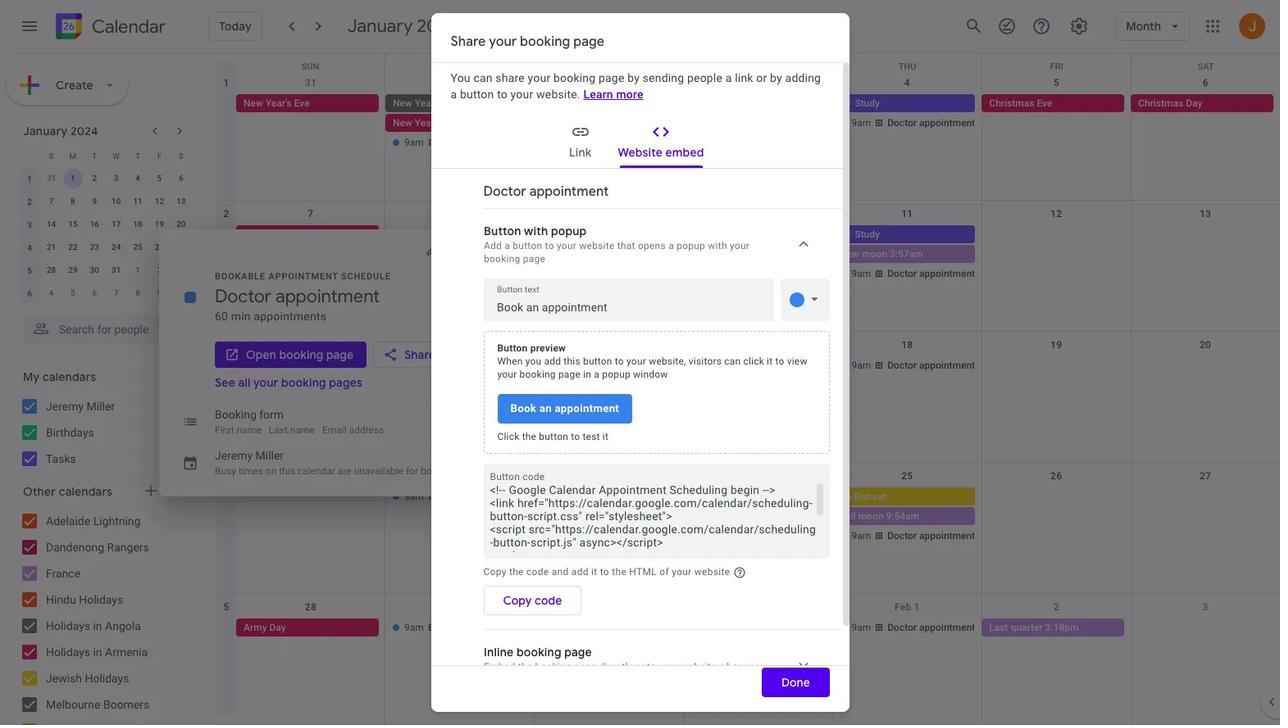 Task type: vqa. For each thing, say whether or not it's contained in the screenshot.
row containing 31
yes



Task type: locate. For each thing, give the bounding box(es) containing it.
1 vertical spatial can
[[724, 356, 741, 367]]

copy up copy code
[[483, 567, 507, 578]]

study button for 4
[[833, 94, 975, 112]]

you
[[525, 356, 542, 367], [749, 662, 765, 673]]

last quarter 3:18pm
[[989, 622, 1079, 634]]

year
[[415, 98, 435, 109], [309, 380, 329, 391]]

jeremy up birthdays
[[46, 400, 84, 413]]

christmas eve button
[[982, 94, 1124, 112]]

9
[[92, 197, 97, 206], [606, 208, 612, 220], [157, 289, 162, 298]]

1 horizontal spatial 2024
[[417, 15, 458, 38]]

0 vertical spatial study button
[[833, 94, 975, 112]]

button down click
[[490, 472, 520, 483]]

11 inside grid
[[901, 208, 913, 220]]

code inside button
[[535, 594, 562, 608]]

this
[[564, 356, 580, 367], [279, 465, 295, 477]]

6 left february 4 'element'
[[27, 289, 32, 298]]

6 right february 5 element
[[92, 289, 97, 298]]

7 down december 31 element
[[49, 197, 54, 206]]

w
[[113, 151, 120, 160]]

my
[[23, 370, 40, 385]]

1 vertical spatial last
[[989, 622, 1008, 634]]

16 element
[[85, 215, 104, 235]]

11 left 12 element
[[133, 197, 142, 206]]

by up the more
[[628, 71, 640, 84]]

a inside button preview when you add this button to your website, visitors can click it to view your booking page in a popup window
[[594, 369, 600, 381]]

it right click
[[767, 356, 773, 367]]

copy inside button
[[503, 594, 532, 608]]

calendars up jeremy miller
[[43, 370, 96, 385]]

0 vertical spatial study
[[855, 98, 880, 109]]

9:54am
[[886, 511, 919, 522]]

None text field
[[497, 296, 761, 319]]

booking inside jeremy miller busy times on this calendar are unavailable for booking
[[421, 465, 456, 477]]

2 eve from the left
[[1037, 98, 1052, 109]]

0 horizontal spatial with
[[524, 224, 548, 239]]

31 left "1" cell
[[47, 174, 56, 183]]

email
[[322, 424, 347, 436]]

6 up 13 element
[[179, 174, 183, 183]]

0 horizontal spatial name
[[237, 424, 261, 436]]

31 right 30
[[112, 266, 121, 275]]

add right 'and'
[[571, 567, 589, 578]]

0 horizontal spatial 20
[[176, 220, 186, 229]]

0 vertical spatial 18
[[133, 220, 142, 229]]

30 element
[[85, 261, 104, 280]]

a up book an appointment
[[594, 369, 600, 381]]

2 study from the top
[[855, 229, 880, 240]]

1 vertical spatial calendars
[[59, 485, 112, 499]]

new down 'sankranti'
[[287, 380, 306, 391]]

doctor
[[603, 117, 632, 129], [887, 117, 917, 129], [483, 184, 526, 200], [440, 229, 470, 240], [603, 229, 632, 240], [887, 268, 917, 280], [215, 285, 271, 308], [603, 360, 632, 371], [887, 360, 917, 371], [440, 380, 470, 391], [440, 491, 470, 503], [603, 491, 632, 503], [887, 531, 917, 542], [440, 622, 470, 634], [603, 622, 632, 634], [887, 622, 917, 634]]

9:30am for 28
[[553, 622, 586, 634]]

1 eve from the left
[[294, 98, 310, 109]]

10 inside 10 element
[[112, 197, 121, 206]]

13 element
[[171, 192, 191, 212]]

8 left february 9 element
[[135, 289, 140, 298]]

17 element
[[106, 215, 126, 235]]

the up appear
[[518, 662, 532, 673]]

first
[[691, 360, 711, 371], [215, 424, 234, 436]]

first down booking
[[215, 424, 234, 436]]

doctor appointment inside share your booking page dialog
[[483, 184, 609, 200]]

study button down thu
[[833, 94, 975, 112]]

you right where
[[749, 662, 765, 673]]

button up add
[[483, 224, 521, 239]]

13 inside grid
[[1200, 208, 1211, 220]]

1 s from the left
[[49, 151, 54, 160]]

10 inside february 10 element
[[176, 289, 186, 298]]

0 horizontal spatial 2024
[[71, 124, 98, 139]]

2 by from the left
[[770, 71, 782, 84]]

done button
[[761, 668, 830, 698]]

it inside inline booking page embed the booking page directly onto your website where you want it to appear
[[508, 675, 514, 686]]

20 element
[[171, 215, 191, 235]]

29 element
[[63, 261, 83, 280]]

2 horizontal spatial 31
[[305, 77, 317, 89]]

year's for day
[[564, 98, 590, 109]]

button inside button preview when you add this button to your website, visitors can click it to view your booking page in a popup window
[[497, 343, 528, 354]]

can left click
[[724, 356, 741, 367]]

quarter left 3:18pm
[[1011, 622, 1043, 634]]

cell containing new year's day (day 2)
[[534, 94, 690, 153]]

0 horizontal spatial 10
[[112, 197, 121, 206]]

tue
[[601, 62, 617, 72]]

11 up 3:57am
[[901, 208, 913, 220]]

s left m
[[49, 151, 54, 160]]

miller down my calendars dropdown button
[[87, 400, 115, 413]]

1 vertical spatial january 2024
[[23, 124, 98, 139]]

html
[[629, 567, 657, 578]]

7 right february 6 "element"
[[114, 289, 119, 298]]

5 9:30am from the top
[[553, 622, 586, 634]]

2 vertical spatial popup
[[602, 369, 631, 381]]

0 horizontal spatial 13
[[176, 197, 186, 206]]

first right website,
[[691, 360, 711, 371]]

20 inside grid
[[176, 220, 186, 229]]

new for new moon 3:57am
[[840, 248, 860, 260]]

0 horizontal spatial year's
[[266, 98, 292, 109]]

calendars for my calendars
[[43, 370, 96, 385]]

birthdays
[[46, 426, 94, 440]]

0 horizontal spatial you
[[525, 356, 542, 367]]

0 vertical spatial 8
[[71, 197, 75, 206]]

1 study from the top
[[855, 98, 880, 109]]

0 horizontal spatial 18
[[133, 220, 142, 229]]

14 inside grid
[[305, 340, 317, 351]]

0 vertical spatial can
[[474, 71, 493, 84]]

this inside jeremy miller busy times on this calendar are unavailable for booking
[[279, 465, 295, 477]]

4 left times
[[223, 471, 229, 482]]

makar
[[244, 360, 271, 371]]

february 7 element
[[106, 284, 126, 303]]

row containing 2
[[216, 201, 1280, 332]]

23 inside row
[[90, 243, 99, 252]]

1 horizontal spatial add
[[571, 567, 589, 578]]

christmas
[[989, 98, 1034, 109], [1138, 98, 1184, 109], [244, 229, 289, 240]]

0 horizontal spatial 19
[[155, 220, 164, 229]]

fri
[[1050, 62, 1063, 72]]

new down today
[[244, 98, 263, 109]]

19 element
[[150, 215, 169, 235]]

study button
[[833, 94, 975, 112], [833, 226, 975, 244]]

2 9:30am from the top
[[553, 229, 586, 240]]

8 down "1" cell
[[71, 197, 75, 206]]

row containing s
[[19, 144, 192, 167]]

1 horizontal spatial christmas
[[989, 98, 1034, 109]]

code left 'and'
[[527, 567, 549, 578]]

add for you
[[544, 356, 561, 367]]

1 horizontal spatial year
[[415, 98, 435, 109]]

31 for 31 "element" on the left of the page
[[112, 266, 121, 275]]

0 horizontal spatial 23
[[90, 243, 99, 252]]

1 vertical spatial share
[[404, 347, 435, 362]]

cell containing makar sankranti
[[236, 357, 385, 396]]

eve inside new year's eve button
[[294, 98, 310, 109]]

2 study button from the top
[[833, 226, 975, 244]]

5 inside february 5 element
[[71, 289, 75, 298]]

grid
[[216, 53, 1280, 726]]

preview
[[530, 343, 566, 354]]

0 vertical spatial copy
[[483, 567, 507, 578]]

february 9 element
[[150, 284, 169, 303]]

view
[[787, 356, 807, 367]]

0 vertical spatial add
[[544, 356, 561, 367]]

1 right feb
[[914, 602, 920, 613]]

day inside "button"
[[1186, 98, 1202, 109]]

0 vertical spatial jeremy
[[46, 400, 84, 413]]

1 horizontal spatial popup
[[602, 369, 631, 381]]

miller up on
[[255, 449, 284, 462]]

code down click the button to test it
[[523, 472, 545, 483]]

31 element
[[106, 261, 126, 280]]

11 element
[[128, 192, 148, 212]]

day inside button
[[592, 98, 609, 109]]

0 vertical spatial 31
[[305, 77, 317, 89]]

9 right february 8 element on the left top of the page
[[157, 289, 162, 298]]

1 vertical spatial study button
[[833, 226, 975, 244]]

in left angola
[[93, 620, 102, 633]]

7 inside grid
[[308, 208, 314, 220]]

a
[[726, 71, 732, 84], [451, 88, 457, 101], [504, 240, 510, 252], [668, 240, 674, 252], [594, 369, 600, 381]]

it
[[767, 356, 773, 367], [603, 431, 609, 443], [591, 567, 597, 578], [508, 675, 514, 686]]

0 vertical spatial january 2024
[[347, 15, 458, 38]]

60
[[215, 310, 228, 323]]

2 horizontal spatial christmas
[[1138, 98, 1184, 109]]

to down the share
[[497, 88, 508, 101]]

day inside 'button'
[[269, 622, 286, 634]]

booking inside button preview when you add this button to your website, visitors can click it to view your booking page in a popup window
[[520, 369, 556, 381]]

christmas inside "button"
[[1138, 98, 1184, 109]]

2 horizontal spatial 7
[[308, 208, 314, 220]]

row group inside january 2024 grid
[[19, 167, 192, 305]]

2 vertical spatial website
[[681, 662, 716, 673]]

1 horizontal spatial eve
[[1037, 98, 1052, 109]]

button inside button with popup add a button to your website that opens a popup with your booking page
[[483, 224, 521, 239]]

day inside new year new year's day
[[443, 117, 460, 129]]

28 up army day 'button'
[[305, 602, 317, 613]]

miller inside my calendars list
[[87, 400, 115, 413]]

button up when on the left
[[497, 343, 528, 354]]

1 horizontal spatial 21
[[305, 471, 317, 482]]

first quarter 7:53pm
[[691, 360, 781, 371]]

1 horizontal spatial january
[[347, 15, 413, 38]]

1 horizontal spatial last
[[989, 622, 1008, 634]]

add for and
[[571, 567, 589, 578]]

lightning
[[93, 515, 141, 528]]

row group
[[19, 167, 192, 305]]

eve down sun
[[294, 98, 310, 109]]

2024 up mon
[[417, 15, 458, 38]]

31 for december 31 element
[[47, 174, 56, 183]]

new left the learn
[[542, 98, 561, 109]]

the up copy code
[[509, 567, 524, 578]]

·
[[264, 424, 266, 436], [317, 424, 320, 436]]

10 for february 10 element in the left top of the page
[[176, 289, 186, 298]]

1 vertical spatial moon
[[858, 511, 884, 522]]

Button code text field
[[490, 484, 823, 553]]

9:30am down click the button to test it
[[553, 491, 586, 503]]

19 inside row group
[[155, 220, 164, 229]]

page
[[573, 34, 604, 50], [599, 71, 625, 84], [523, 253, 545, 265], [326, 347, 354, 362], [558, 369, 581, 381], [564, 645, 592, 660], [574, 662, 596, 673]]

21 inside row
[[47, 243, 56, 252]]

25 inside grid
[[901, 471, 913, 482]]

· left the email
[[317, 424, 320, 436]]

1 horizontal spatial 19
[[1051, 340, 1062, 351]]

0 horizontal spatial 12
[[155, 197, 164, 206]]

christmas eve
[[989, 98, 1052, 109]]

1 vertical spatial year
[[309, 380, 329, 391]]

jeremy inside my calendars list
[[46, 400, 84, 413]]

name down booking
[[237, 424, 261, 436]]

jan
[[447, 77, 464, 89]]

9:30am for 21
[[553, 491, 586, 503]]

cell containing tu bishvat
[[833, 488, 982, 547]]

31 inside "element"
[[112, 266, 121, 275]]

1 horizontal spatial 28
[[305, 602, 317, 613]]

new left 3:57am
[[840, 248, 860, 260]]

quarter inside last quarter 3:18pm button
[[1011, 622, 1043, 634]]

times
[[239, 465, 263, 477]]

1 horizontal spatial 24
[[752, 471, 764, 482]]

code for button
[[523, 472, 545, 483]]

can right the you
[[474, 71, 493, 84]]

jeremy
[[46, 400, 84, 413], [215, 449, 253, 462]]

moon
[[862, 248, 887, 260], [858, 511, 884, 522]]

2
[[606, 77, 612, 89], [92, 174, 97, 183], [27, 197, 32, 206], [223, 208, 229, 220], [157, 266, 162, 275], [1054, 602, 1059, 613]]

miller inside jeremy miller busy times on this calendar are unavailable for booking
[[255, 449, 284, 462]]

0 horizontal spatial jeremy
[[46, 400, 84, 413]]

0 horizontal spatial eve
[[294, 98, 310, 109]]

last down form
[[269, 424, 288, 436]]

moon down bishvat
[[858, 511, 884, 522]]

2 vertical spatial 7
[[114, 289, 119, 298]]

6 down the sat at the right top
[[1203, 77, 1208, 89]]

21 left 22
[[47, 243, 56, 252]]

page inside button preview when you add this button to your website, visitors can click it to view your booking page in a popup window
[[558, 369, 581, 381]]

1 vertical spatial quarter
[[1011, 622, 1043, 634]]

website
[[579, 240, 614, 252], [694, 567, 730, 578], [681, 662, 716, 673]]

0 vertical spatial year
[[415, 98, 435, 109]]

0 horizontal spatial 14
[[47, 220, 56, 229]]

my calendars button
[[3, 364, 203, 390]]

2 · from the left
[[317, 424, 320, 436]]

2 t from the left
[[135, 151, 140, 160]]

main drawer image
[[20, 16, 39, 36]]

that
[[617, 240, 635, 252]]

1 horizontal spatial name
[[290, 424, 315, 436]]

february 2 element
[[150, 261, 169, 280]]

sending
[[643, 71, 684, 84]]

1 vertical spatial january
[[23, 124, 68, 139]]

wed
[[749, 62, 768, 72]]

0 vertical spatial 20
[[176, 220, 186, 229]]

when
[[497, 356, 523, 367]]

where
[[719, 662, 746, 673]]

code for copy
[[535, 594, 562, 608]]

appear
[[529, 675, 560, 686]]

code down 'and'
[[535, 594, 562, 608]]

9 up button with popup add a button to your website that opens a popup with your booking page
[[606, 208, 612, 220]]

1 horizontal spatial 26
[[1051, 471, 1062, 482]]

to left html at the bottom of page
[[600, 567, 609, 578]]

9:30am left that
[[553, 229, 586, 240]]

holidays in armenia
[[46, 646, 148, 659]]

row containing 1
[[216, 70, 1280, 201]]

28
[[47, 266, 56, 275], [305, 602, 317, 613]]

this for preview
[[564, 356, 580, 367]]

1 horizontal spatial 11
[[901, 208, 913, 220]]

4 inside 'element'
[[49, 289, 54, 298]]

0 horizontal spatial 28
[[47, 266, 56, 275]]

1 cell
[[62, 167, 84, 190]]

by right or
[[770, 71, 782, 84]]

1 horizontal spatial can
[[724, 356, 741, 367]]

new year's day (day 2) button
[[534, 94, 677, 112]]

1 horizontal spatial 18
[[901, 340, 913, 351]]

4 up 11 'element'
[[135, 174, 140, 183]]

name left the email
[[290, 424, 315, 436]]

2 name from the left
[[290, 424, 315, 436]]

9am
[[852, 117, 871, 129], [404, 137, 424, 148], [404, 229, 424, 240], [852, 268, 871, 280], [852, 360, 871, 371], [404, 380, 424, 391], [404, 491, 424, 503], [852, 531, 871, 542], [404, 622, 424, 634], [852, 622, 871, 634]]

button preview when you add this button to your website, visitors can click it to view your booking page in a popup window
[[497, 343, 807, 381]]

in down holidays in angola
[[93, 646, 102, 659]]

row containing 14
[[19, 213, 192, 236]]

28 left 29
[[47, 266, 56, 275]]

25 element
[[128, 238, 148, 258]]

share for share your booking page
[[451, 34, 486, 50]]

10
[[112, 197, 121, 206], [752, 208, 764, 220], [176, 289, 186, 298]]

it right want
[[508, 675, 514, 686]]

you
[[451, 71, 471, 84]]

25 right 24 element
[[133, 243, 142, 252]]

february 4 element
[[41, 284, 61, 303]]

0 vertical spatial website
[[579, 240, 614, 252]]

0 vertical spatial code
[[523, 472, 545, 483]]

visitors
[[689, 356, 722, 367]]

0 vertical spatial 13
[[176, 197, 186, 206]]

s right f
[[179, 151, 184, 160]]

26 inside row
[[155, 243, 164, 252]]

january 2024 up m
[[23, 124, 98, 139]]

grid containing 1
[[216, 53, 1280, 726]]

calendar heading
[[89, 15, 166, 38]]

christmas for christmas remembrance day
[[244, 229, 289, 240]]

1 horizontal spatial 14
[[305, 340, 317, 351]]

army day
[[244, 622, 286, 634]]

click
[[497, 431, 520, 443]]

1 horizontal spatial you
[[749, 662, 765, 673]]

0 horizontal spatial christmas
[[244, 229, 289, 240]]

1 vertical spatial 31
[[47, 174, 56, 183]]

address
[[349, 424, 384, 436]]

0 vertical spatial 11
[[133, 197, 142, 206]]

january 2024
[[347, 15, 458, 38], [23, 124, 98, 139]]

4 left 21 element
[[27, 243, 32, 252]]

0 horizontal spatial last
[[269, 424, 288, 436]]

moon inside button
[[862, 248, 887, 260]]

jeremy inside jeremy miller busy times on this calendar are unavailable for booking
[[215, 449, 253, 462]]

to left appear
[[517, 675, 526, 686]]

for
[[406, 465, 418, 477]]

inline
[[483, 645, 513, 660]]

1 vertical spatial this
[[279, 465, 295, 477]]

melbourne
[[46, 699, 100, 712]]

row group containing 31
[[19, 167, 192, 305]]

0 vertical spatial 7
[[49, 197, 54, 206]]

0 horizontal spatial t
[[92, 151, 97, 160]]

february 6 element
[[85, 284, 104, 303]]

year down makar sankranti button
[[309, 380, 329, 391]]

button inside button preview when you add this button to your website, visitors can click it to view your booking page in a popup window
[[583, 356, 612, 367]]

0 vertical spatial this
[[564, 356, 580, 367]]

add
[[544, 356, 561, 367], [571, 567, 589, 578]]

1 horizontal spatial 8
[[135, 289, 140, 298]]

new year's eve button
[[236, 94, 379, 112]]

7:53pm
[[748, 360, 781, 371]]

0 vertical spatial 21
[[47, 243, 56, 252]]

quarter inside the first quarter 7:53pm button
[[713, 360, 745, 371]]

19 inside grid
[[1051, 340, 1062, 351]]

year up new year's day button
[[415, 98, 435, 109]]

28 inside grid
[[305, 602, 317, 613]]

booking
[[520, 34, 570, 50], [554, 71, 596, 84], [483, 253, 520, 265], [279, 347, 324, 362], [520, 369, 556, 381], [281, 375, 326, 390], [421, 465, 456, 477], [516, 645, 561, 660], [535, 662, 571, 673]]

cell
[[385, 94, 535, 153], [534, 94, 690, 153], [684, 94, 833, 153], [833, 94, 982, 153], [684, 226, 833, 285], [833, 226, 982, 285], [982, 226, 1131, 285], [236, 357, 385, 396], [385, 357, 535, 396], [982, 357, 1131, 396], [236, 488, 385, 547], [684, 488, 833, 547], [833, 488, 982, 547], [982, 488, 1131, 547], [684, 619, 833, 639]]

1 horizontal spatial 31
[[112, 266, 121, 275]]

calendars up "adelaide lightning"
[[59, 485, 112, 499]]

study button up new moon 3:57am button
[[833, 226, 975, 244]]

0 vertical spatial 10
[[112, 197, 121, 206]]

this down preview
[[564, 356, 580, 367]]

2 vertical spatial 31
[[112, 266, 121, 275]]

a right add
[[504, 240, 510, 252]]

page inside you can share your booking page by sending people a link or by adding a button to your website.
[[599, 71, 625, 84]]

4 9:30am from the top
[[553, 491, 586, 503]]

1 vertical spatial code
[[527, 567, 549, 578]]

3 9:30am from the top
[[553, 360, 586, 371]]

in
[[583, 369, 591, 381], [93, 620, 102, 633], [93, 646, 102, 659]]

share inside dialog
[[451, 34, 486, 50]]

1 study button from the top
[[833, 94, 975, 112]]

february 10 element
[[171, 284, 191, 303]]

1 right 31 "element" on the left of the page
[[135, 266, 140, 275]]

23 inside grid
[[603, 471, 615, 482]]

test
[[583, 431, 600, 443]]

open
[[246, 347, 276, 362]]

miller
[[87, 400, 115, 413], [255, 449, 284, 462]]

year inside new year new year's day
[[415, 98, 435, 109]]

button code
[[490, 472, 545, 483]]

27
[[1200, 471, 1211, 482]]

you down preview
[[525, 356, 542, 367]]

study button for 11
[[833, 226, 975, 244]]

pages
[[329, 375, 363, 390]]

9 left 10 element
[[92, 197, 97, 206]]

appointment
[[634, 117, 690, 129], [919, 117, 975, 129], [529, 184, 609, 200], [472, 229, 528, 240], [634, 229, 690, 240], [919, 268, 975, 280], [269, 271, 338, 282], [276, 285, 380, 308], [634, 360, 690, 371], [919, 360, 975, 371], [472, 380, 528, 391], [555, 403, 619, 415], [472, 491, 528, 503], [634, 491, 690, 503], [919, 531, 975, 542], [472, 622, 528, 634], [634, 622, 690, 634], [919, 622, 975, 634]]

this right on
[[279, 465, 295, 477]]

full moon 9:54am button
[[833, 508, 975, 526]]

button for button with popup
[[483, 224, 521, 239]]

holidays down hindu
[[46, 620, 90, 633]]

row
[[216, 53, 1280, 78], [216, 70, 1280, 201], [19, 144, 192, 167], [19, 167, 192, 190], [19, 190, 192, 213], [216, 201, 1280, 332], [19, 213, 192, 236], [19, 236, 192, 259], [19, 259, 192, 282], [19, 282, 192, 305], [216, 332, 1280, 463], [216, 463, 1280, 595], [216, 595, 1280, 726]]

21 left are
[[305, 471, 317, 482]]

None search field
[[0, 308, 203, 344]]

new up new year's day button
[[393, 98, 412, 109]]

1 by from the left
[[628, 71, 640, 84]]

0 vertical spatial 19
[[155, 220, 164, 229]]

0 vertical spatial calendars
[[43, 370, 96, 385]]

doctor appointment
[[603, 117, 690, 129], [887, 117, 975, 129], [483, 184, 609, 200], [440, 229, 528, 240], [603, 229, 690, 240], [887, 268, 975, 280], [215, 285, 380, 308], [603, 360, 690, 371], [887, 360, 975, 371], [440, 380, 528, 391], [440, 491, 528, 503], [603, 491, 690, 503], [887, 531, 975, 542], [440, 622, 528, 634], [603, 622, 690, 634], [887, 622, 975, 634]]

1 t from the left
[[92, 151, 97, 160]]

0 horizontal spatial first
[[215, 424, 234, 436]]

8
[[71, 197, 75, 206], [135, 289, 140, 298]]

t right m
[[92, 151, 97, 160]]

share inside button
[[404, 347, 435, 362]]

0 horizontal spatial 25
[[133, 243, 142, 252]]

1 horizontal spatial year's
[[415, 117, 441, 129]]

0 vertical spatial you
[[525, 356, 542, 367]]

0 vertical spatial 24
[[112, 243, 121, 252]]

book
[[510, 403, 536, 415]]

website left that
[[579, 240, 614, 252]]

website,
[[649, 356, 686, 367]]

eve down fri
[[1037, 98, 1052, 109]]

2 vertical spatial code
[[535, 594, 562, 608]]

0 horizontal spatial year
[[309, 380, 329, 391]]

this inside button preview when you add this button to your website, visitors can click it to view your booking page in a popup window
[[564, 356, 580, 367]]

9:30am down copy code
[[553, 622, 586, 634]]

new for new year's eve
[[244, 98, 263, 109]]

t right w at top left
[[135, 151, 140, 160]]

you inside button preview when you add this button to your website, visitors can click it to view your booking page in a popup window
[[525, 356, 542, 367]]

holidays
[[79, 594, 123, 607], [46, 620, 90, 633], [46, 646, 90, 659], [85, 672, 129, 686]]

31 down sun
[[305, 77, 317, 89]]

row containing sun
[[216, 53, 1280, 78]]

9:30am for 14
[[553, 360, 586, 371]]

5
[[1054, 77, 1059, 89], [157, 174, 162, 183], [27, 266, 32, 275], [71, 289, 75, 298], [223, 602, 229, 613]]

1 name from the left
[[237, 424, 261, 436]]

14
[[47, 220, 56, 229], [305, 340, 317, 351]]

· down form
[[264, 424, 266, 436]]

6 inside grid
[[1203, 77, 1208, 89]]

last left 3:18pm
[[989, 622, 1008, 634]]

can inside you can share your booking page by sending people a link or by adding a button to your website.
[[474, 71, 493, 84]]

26 element
[[150, 238, 169, 258]]

1 vertical spatial in
[[93, 620, 102, 633]]

the inside inline booking page embed the booking page directly onto your website where you want it to appear
[[518, 662, 532, 673]]

17
[[112, 220, 121, 229]]

january 2024 up mon
[[347, 15, 458, 38]]

0 horizontal spatial january
[[23, 124, 68, 139]]

christmas for christmas eve
[[989, 98, 1034, 109]]

4 left february 5 element
[[49, 289, 54, 298]]

armenia
[[105, 646, 148, 659]]

to inside inline booking page embed the booking page directly onto your website where you want it to appear
[[517, 675, 526, 686]]

add inside button preview when you add this button to your website, visitors can click it to view your booking page in a popup window
[[544, 356, 561, 367]]



Task type: describe. For each thing, give the bounding box(es) containing it.
28 element
[[41, 261, 61, 280]]

february 5 element
[[63, 284, 83, 303]]

18 element
[[128, 215, 148, 235]]

0 horizontal spatial 7
[[49, 197, 54, 206]]

see all your booking pages
[[215, 375, 363, 390]]

calendar
[[298, 465, 335, 477]]

sat
[[1198, 62, 1214, 72]]

button down the an
[[539, 431, 568, 443]]

form
[[259, 408, 284, 421]]

december 31 element
[[41, 169, 61, 189]]

2 vertical spatial button
[[490, 472, 520, 483]]

moon inside tu bishvat full moon 9:54am
[[858, 511, 884, 522]]

inline booking page embed the booking page directly onto your website where you want it to appear
[[483, 645, 768, 686]]

2 horizontal spatial popup
[[676, 240, 705, 252]]

22 element
[[63, 238, 83, 258]]

click the button to test it
[[497, 431, 609, 443]]

min
[[231, 310, 251, 323]]

11 inside 11 'element'
[[133, 197, 142, 206]]

16
[[90, 220, 99, 229]]

onto
[[635, 662, 656, 673]]

to left the view
[[775, 356, 784, 367]]

christmas remembrance day button
[[236, 226, 379, 244]]

it right 'and'
[[591, 567, 597, 578]]

f
[[157, 151, 162, 160]]

other calendars
[[23, 485, 112, 499]]

button inside you can share your booking page by sending people a link or by adding a button to your website.
[[460, 88, 494, 101]]

cell containing pongal
[[385, 357, 535, 396]]

1 right the jan
[[467, 77, 473, 89]]

14 element
[[41, 215, 61, 235]]

1 9:30am from the top
[[553, 117, 586, 129]]

10 for 10 element
[[112, 197, 121, 206]]

booking form first name · last name · email address
[[215, 408, 384, 436]]

the left html at the bottom of page
[[612, 567, 627, 578]]

busy
[[215, 465, 236, 477]]

remembrance
[[291, 229, 355, 240]]

2)
[[634, 98, 643, 109]]

it right 'test'
[[603, 431, 609, 443]]

adelaide
[[46, 515, 90, 528]]

mon
[[449, 62, 470, 72]]

adding
[[785, 71, 821, 84]]

pongal button
[[385, 357, 528, 375]]

1 down today
[[223, 77, 229, 89]]

to inside you can share your booking page by sending people a link or by adding a button to your website.
[[497, 88, 508, 101]]

cell containing new year
[[385, 94, 535, 153]]

rangers
[[107, 541, 149, 554]]

4 down thu
[[904, 77, 910, 89]]

share for share
[[404, 347, 435, 362]]

eve inside the christmas eve button
[[1037, 98, 1052, 109]]

a left link
[[726, 71, 732, 84]]

0 vertical spatial 9
[[92, 197, 97, 206]]

1 left december 31 element
[[27, 174, 32, 183]]

popup inside button preview when you add this button to your website, visitors can click it to view your booking page in a popup window
[[602, 369, 631, 381]]

23 element
[[85, 238, 104, 258]]

10 element
[[106, 192, 126, 212]]

january 2024 grid
[[16, 144, 192, 305]]

doctor inside share your booking page dialog
[[483, 184, 526, 200]]

new year button
[[385, 94, 528, 112]]

are
[[338, 465, 352, 477]]

new moon 3:57am button
[[833, 245, 975, 263]]

february 1 element
[[128, 261, 148, 280]]

18 inside january 2024 grid
[[133, 220, 142, 229]]

february 8 element
[[128, 284, 148, 303]]

button for button preview
[[497, 343, 528, 354]]

9:30am for 7
[[553, 229, 586, 240]]

window
[[633, 369, 668, 381]]

bookable
[[215, 271, 266, 282]]

1 vertical spatial 8
[[135, 289, 140, 298]]

1 · from the left
[[264, 424, 266, 436]]

15 element
[[63, 215, 83, 235]]

you inside inline booking page embed the booking page directly onto your website where you want it to appear
[[749, 662, 765, 673]]

2 s from the left
[[179, 151, 184, 160]]

row containing 3
[[216, 332, 1280, 463]]

pongal
[[393, 360, 423, 371]]

hindu
[[46, 594, 76, 607]]

quarter for 7:53pm
[[713, 360, 745, 371]]

sun
[[302, 62, 319, 72]]

unavailable
[[354, 465, 403, 477]]

28 inside row group
[[47, 266, 56, 275]]

new for new year's day (day 2)
[[542, 98, 561, 109]]

dandenong
[[46, 541, 104, 554]]

army day button
[[236, 619, 379, 637]]

last quarter 3:18pm button
[[982, 619, 1124, 637]]

click
[[743, 356, 764, 367]]

quarter for 3:18pm
[[1011, 622, 1043, 634]]

copy for copy the code and add it to the html of your website
[[483, 567, 507, 578]]

army
[[244, 622, 267, 634]]

last inside booking form first name · last name · email address
[[269, 424, 288, 436]]

24 element
[[106, 238, 126, 258]]

1 inside february 1 element
[[135, 266, 140, 275]]

support image
[[1032, 16, 1052, 36]]

booking inside button with popup add a button to your website that opens a popup with your booking page
[[483, 253, 520, 265]]

row containing 7
[[19, 190, 192, 213]]

tu bishvat full moon 9:54am
[[840, 491, 919, 522]]

13 inside row group
[[176, 197, 186, 206]]

1 vertical spatial 10
[[752, 208, 764, 220]]

calendar element
[[52, 10, 166, 46]]

calendar
[[92, 15, 166, 38]]

0 vertical spatial january
[[347, 15, 413, 38]]

feb 1
[[895, 602, 920, 613]]

copy for copy code
[[503, 594, 532, 608]]

more
[[616, 88, 644, 101]]

a down the you
[[451, 88, 457, 101]]

other
[[23, 485, 56, 499]]

website inside button with popup add a button to your website that opens a popup with your booking page
[[579, 240, 614, 252]]

book an appointment button
[[497, 394, 632, 424]]

orthodox new year button
[[236, 376, 379, 394]]

orthodox
[[244, 380, 284, 391]]

your inside inline booking page embed the booking page directly onto your website where you want it to appear
[[658, 662, 678, 673]]

a right opens
[[668, 240, 674, 252]]

row containing 28
[[19, 259, 192, 282]]

21 inside grid
[[305, 471, 317, 482]]

learn
[[583, 88, 613, 101]]

other calendars list
[[3, 508, 203, 726]]

1 vertical spatial 18
[[901, 340, 913, 351]]

new inside makar sankranti orthodox new year
[[287, 380, 306, 391]]

9am inside button
[[404, 137, 424, 148]]

to left website,
[[615, 356, 624, 367]]

angola
[[105, 620, 141, 633]]

21 element
[[41, 238, 61, 258]]

book an appointment
[[510, 403, 619, 415]]

jeremy for jeremy miller
[[46, 400, 84, 413]]

it inside button preview when you add this button to your website, visitors can click it to view your booking page in a popup window
[[767, 356, 773, 367]]

(day
[[611, 98, 631, 109]]

1 horizontal spatial 9
[[157, 289, 162, 298]]

copy code button
[[483, 586, 582, 616]]

holidays up holidays in angola
[[79, 594, 123, 607]]

first inside button
[[691, 360, 711, 371]]

year's inside new year new year's day
[[415, 117, 441, 129]]

year's for eve
[[266, 98, 292, 109]]

share your booking page
[[451, 34, 604, 50]]

can inside button preview when you add this button to your website, visitors can click it to view your booking page in a popup window
[[724, 356, 741, 367]]

see all your booking pages link
[[215, 375, 363, 390]]

my calendars list
[[3, 394, 203, 472]]

year inside makar sankranti orthodox new year
[[309, 380, 329, 391]]

share your booking page dialog
[[431, 13, 849, 713]]

button inside button with popup add a button to your website that opens a popup with your booking page
[[512, 240, 542, 252]]

new year's eve
[[244, 98, 310, 109]]

1 horizontal spatial january 2024
[[347, 15, 458, 38]]

0 horizontal spatial january 2024
[[23, 124, 98, 139]]

14 inside row group
[[47, 220, 56, 229]]

booking inside you can share your booking page by sending people a link or by adding a button to your website.
[[554, 71, 596, 84]]

in for armenia
[[93, 646, 102, 659]]

all
[[238, 375, 251, 390]]

doctor appointment heading
[[215, 285, 380, 308]]

miller for jeremy miller busy times on this calendar are unavailable for booking
[[255, 449, 284, 462]]

25 inside row
[[133, 243, 142, 252]]

this for miller
[[279, 465, 295, 477]]

my calendars
[[23, 370, 96, 385]]

add
[[483, 240, 502, 252]]

of
[[660, 567, 669, 578]]

in for angola
[[93, 620, 102, 633]]

30
[[90, 266, 99, 275]]

1 vertical spatial 12
[[1051, 208, 1062, 220]]

want
[[483, 675, 506, 686]]

calendars for other calendars
[[59, 485, 112, 499]]

miller for jeremy miller
[[87, 400, 115, 413]]

study for 11
[[855, 229, 880, 240]]

first inside booking form first name · last name · email address
[[215, 424, 234, 436]]

the right click
[[522, 431, 536, 443]]

on
[[266, 465, 277, 477]]

22
[[68, 243, 78, 252]]

row containing 31
[[19, 167, 192, 190]]

and
[[552, 567, 569, 578]]

you can share your booking page by sending people a link or by adding a button to your website.
[[451, 71, 821, 101]]

8 inside row
[[71, 197, 75, 206]]

3:57am
[[890, 248, 923, 260]]

12 inside january 2024 grid
[[155, 197, 164, 206]]

0 horizontal spatial popup
[[551, 224, 586, 239]]

in inside button preview when you add this button to your website, visitors can click it to view your booking page in a popup window
[[583, 369, 591, 381]]

people
[[687, 71, 723, 84]]

schedule
[[341, 271, 391, 282]]

an
[[539, 403, 552, 415]]

26 inside grid
[[1051, 471, 1062, 482]]

last inside button
[[989, 622, 1008, 634]]

holidays up jewish
[[46, 646, 90, 659]]

link
[[735, 71, 753, 84]]

makar sankranti orthodox new year
[[244, 360, 329, 391]]

1 horizontal spatial 7
[[114, 289, 119, 298]]

3:18pm
[[1045, 622, 1079, 634]]

row containing 21
[[19, 236, 192, 259]]

page inside button with popup add a button to your website that opens a popup with your booking page
[[523, 253, 545, 265]]

row containing 5
[[216, 595, 1280, 726]]

holidays up "melbourne boomers"
[[85, 672, 129, 686]]

holidays in angola
[[46, 620, 141, 633]]

to inside button with popup add a button to your website that opens a popup with your booking page
[[545, 240, 554, 252]]

see
[[215, 375, 235, 390]]

jeremy for jeremy miller busy times on this calendar are unavailable for booking
[[215, 449, 253, 462]]

copy code
[[503, 594, 562, 608]]

12 element
[[150, 192, 169, 212]]

christmas for christmas day
[[1138, 98, 1184, 109]]

website inside inline booking page embed the booking page directly onto your website where you want it to appear
[[681, 662, 716, 673]]

share
[[496, 71, 525, 84]]

1 inside cell
[[71, 174, 75, 183]]

1 vertical spatial website
[[694, 567, 730, 578]]

learn more link
[[583, 88, 644, 101]]

24 inside row
[[112, 243, 121, 252]]

29
[[68, 266, 78, 275]]

6 inside "element"
[[92, 289, 97, 298]]

melbourne boomers
[[46, 699, 149, 712]]

study for 4
[[855, 98, 880, 109]]

appointment inside button
[[555, 403, 619, 415]]

31 inside grid
[[305, 77, 317, 89]]

boomers
[[103, 699, 149, 712]]

1 vertical spatial 20
[[1200, 340, 1211, 351]]

new year new year's day
[[393, 98, 460, 129]]

day inside button
[[358, 229, 374, 240]]

1 vertical spatial 24
[[752, 471, 764, 482]]

directly
[[599, 662, 632, 673]]

new up 9am button
[[393, 117, 412, 129]]

jewish holidays
[[46, 672, 129, 686]]

or
[[756, 71, 767, 84]]

2 horizontal spatial 9
[[606, 208, 612, 220]]

1 vertical spatial with
[[708, 240, 727, 252]]

new for new year new year's day
[[393, 98, 412, 109]]

booking
[[215, 408, 256, 421]]

0 vertical spatial 2024
[[417, 15, 458, 38]]

to left 'test'
[[571, 431, 580, 443]]



